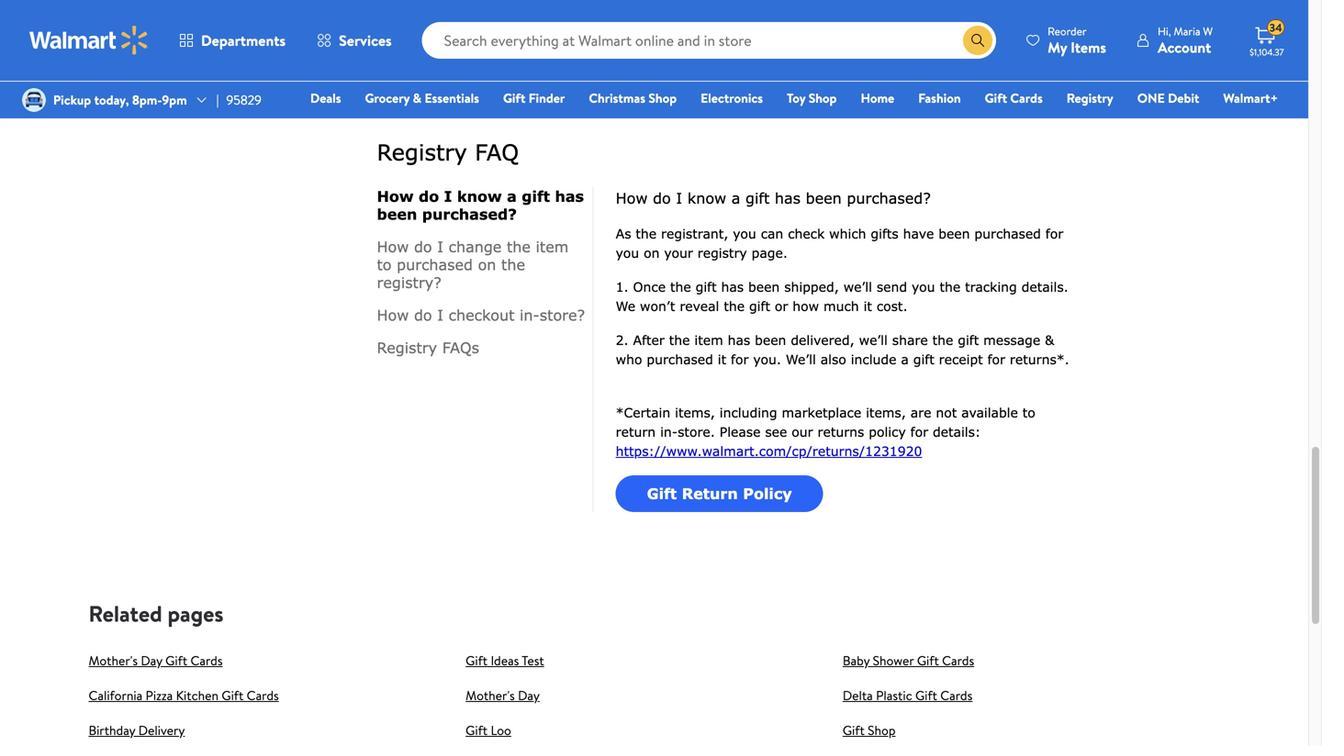 Task type: describe. For each thing, give the bounding box(es) containing it.
the
[[1090, 0, 1108, 5]]

learn more
[[696, 43, 759, 61]]

walmart image
[[29, 26, 149, 55]]

gift finder link
[[495, 88, 574, 108]]

return.
[[479, 6, 517, 24]]

hi, maria w account
[[1158, 23, 1213, 57]]

shop for gift shop
[[868, 722, 896, 740]]

birthday delivery link
[[89, 722, 185, 740]]

finder
[[529, 89, 565, 107]]

Search search field
[[422, 22, 997, 59]]

pickup
[[53, 91, 91, 109]]

to inside 4,500+ locations for you & your fam to browse, shop & return.
[[595, 0, 608, 5]]

locations
[[436, 0, 486, 5]]

|
[[216, 91, 219, 109]]

95829
[[226, 91, 262, 109]]

cards for baby shower gift cards
[[943, 652, 975, 670]]

baby shower gift cards link
[[843, 652, 975, 670]]

34
[[1270, 20, 1283, 36]]

my
[[1048, 37, 1068, 57]]

find for barcodes
[[984, 43, 1009, 61]]

gift right plastic
[[916, 687, 938, 705]]

home link
[[853, 88, 903, 108]]

reorder my items
[[1048, 23, 1107, 57]]

deals
[[311, 89, 341, 107]]

mother's day gift cards link
[[89, 652, 223, 670]]

gift up california pizza kitchen gift cards link
[[166, 652, 188, 670]]

fam
[[571, 0, 593, 5]]

more
[[730, 43, 759, 61]]

your inside "open your registry in the app to scan barcodes & add items."
[[1003, 0, 1028, 5]]

related pages
[[89, 599, 224, 630]]

delta plastic gift cards
[[843, 687, 973, 705]]

| 95829
[[216, 91, 262, 109]]

mother's for mother's day gift cards
[[89, 652, 138, 670]]

loo
[[491, 722, 512, 740]]

services
[[339, 30, 392, 51]]

walmart+ link
[[1216, 88, 1287, 108]]

your inside 4,500+ locations for you & your fam to browse, shop & return.
[[543, 0, 568, 5]]

9pm
[[162, 91, 187, 109]]

day for mother's day
[[518, 687, 540, 705]]

list item containing open your registry in the app to scan barcodes & add items.
[[943, 0, 1231, 80]]

gift shop link
[[843, 722, 896, 740]]

a for barcodes
[[1012, 43, 1018, 61]]

gift cards
[[985, 89, 1043, 107]]

you
[[508, 0, 529, 5]]

cards right kitchen
[[247, 687, 279, 705]]

california pizza kitchen gift cards
[[89, 687, 279, 705]]

mother's for mother's day
[[466, 687, 515, 705]]

gift left loo
[[466, 722, 488, 740]]

shop for christmas shop
[[649, 89, 677, 107]]

add
[[1034, 6, 1054, 24]]

toy shop
[[787, 89, 837, 107]]

& right you
[[532, 0, 540, 5]]

departments button
[[164, 18, 301, 62]]

reorder
[[1048, 23, 1087, 39]]

christmas shop
[[589, 89, 677, 107]]

grocery
[[365, 89, 410, 107]]

grocery & essentials
[[365, 89, 479, 107]]

to inside "open your registry in the app to scan barcodes & add items."
[[1134, 0, 1146, 5]]

pickup today, 8pm-9pm
[[53, 91, 187, 109]]

store for &
[[1021, 43, 1050, 61]]

list item containing 4,500+ locations for you & your fam to browse, shop & return.
[[366, 0, 655, 80]]

list containing 4,500+ locations for you & your fam to browse, shop & return.
[[366, 0, 1231, 80]]

christmas
[[589, 89, 646, 107]]

cards inside gift cards link
[[1011, 89, 1043, 107]]

one
[[1138, 89, 1166, 107]]

for
[[489, 0, 505, 5]]

california pizza kitchen gift cards link
[[89, 687, 279, 705]]

barcodes
[[969, 6, 1019, 24]]

christmas shop link
[[581, 88, 685, 108]]

account
[[1158, 37, 1212, 57]]

open your registry in the app to scan barcodes & add items.
[[969, 0, 1174, 24]]

learn more list item
[[655, 0, 943, 80]]

registry link
[[1059, 88, 1122, 108]]

hi,
[[1158, 23, 1172, 39]]

one debit
[[1138, 89, 1200, 107]]

one debit link
[[1130, 88, 1208, 108]]

w
[[1204, 23, 1213, 39]]

cards for mother's day gift cards
[[191, 652, 223, 670]]

shop for toy shop
[[809, 89, 837, 107]]

gift left finder
[[503, 89, 526, 107]]

day for mother's day gift cards
[[141, 652, 162, 670]]

pages
[[168, 599, 224, 630]]

find a store for &
[[984, 43, 1050, 61]]

gift left ideas
[[466, 652, 488, 670]]

gift ideas test link
[[466, 652, 544, 670]]

home
[[861, 89, 895, 107]]

fashion link
[[911, 88, 970, 108]]

in
[[1077, 0, 1087, 5]]



Task type: locate. For each thing, give the bounding box(es) containing it.
day up the pizza
[[141, 652, 162, 670]]

store down shop at the top
[[445, 43, 473, 61]]

related
[[89, 599, 162, 630]]

learn
[[696, 43, 727, 61]]

shop inside "link"
[[809, 89, 837, 107]]

browse,
[[392, 6, 435, 24]]

gift finder
[[503, 89, 565, 107]]

list item
[[366, 0, 655, 80], [943, 0, 1231, 80]]

registry
[[1067, 89, 1114, 107]]

& inside "open your registry in the app to scan barcodes & add items."
[[1022, 6, 1031, 24]]

registry
[[1031, 0, 1074, 5]]

0 horizontal spatial find a store
[[407, 43, 473, 61]]

mother's day
[[466, 687, 540, 705]]

learn more link
[[666, 0, 932, 65]]

1 a from the left
[[435, 43, 441, 61]]

your up barcodes
[[1003, 0, 1028, 5]]

birthday
[[89, 722, 135, 740]]

open
[[969, 0, 1000, 5]]

store for shop
[[445, 43, 473, 61]]

a down shop at the top
[[435, 43, 441, 61]]

0 horizontal spatial to
[[595, 0, 608, 5]]

1 find a store from the left
[[407, 43, 473, 61]]

deals link
[[302, 88, 350, 108]]

search icon image
[[971, 33, 986, 48]]

1 store from the left
[[445, 43, 473, 61]]

a right search icon
[[1012, 43, 1018, 61]]

2 horizontal spatial shop
[[868, 722, 896, 740]]

1 horizontal spatial store
[[1021, 43, 1050, 61]]

1 vertical spatial day
[[518, 687, 540, 705]]

plastic
[[876, 687, 913, 705]]

gift ideas test
[[466, 652, 544, 670]]

1 horizontal spatial list item
[[943, 0, 1231, 80]]

ideas
[[491, 652, 519, 670]]

gift shop
[[843, 722, 896, 740]]

1 horizontal spatial day
[[518, 687, 540, 705]]

find a store down shop at the top
[[407, 43, 473, 61]]

4,500+ locations for you & your fam to browse, shop & return.
[[392, 0, 608, 24]]

cards for delta plastic gift cards
[[941, 687, 973, 705]]

essentials
[[425, 89, 479, 107]]

0 horizontal spatial mother's
[[89, 652, 138, 670]]

1 horizontal spatial mother's
[[466, 687, 515, 705]]

find down barcodes
[[984, 43, 1009, 61]]

delta plastic gift cards link
[[843, 687, 973, 705]]

0 horizontal spatial shop
[[649, 89, 677, 107]]

1 vertical spatial mother's
[[466, 687, 515, 705]]

0 horizontal spatial day
[[141, 652, 162, 670]]

gift
[[503, 89, 526, 107], [985, 89, 1008, 107], [166, 652, 188, 670], [466, 652, 488, 670], [918, 652, 940, 670], [222, 687, 244, 705], [916, 687, 938, 705], [466, 722, 488, 740], [843, 722, 865, 740]]

cards left registry link
[[1011, 89, 1043, 107]]

0 horizontal spatial store
[[445, 43, 473, 61]]

& left add
[[1022, 6, 1031, 24]]

app
[[1111, 0, 1131, 5]]

your
[[543, 0, 568, 5], [1003, 0, 1028, 5]]

gift cards link
[[977, 88, 1052, 108]]

2 find from the left
[[984, 43, 1009, 61]]

cards
[[1011, 89, 1043, 107], [191, 652, 223, 670], [943, 652, 975, 670], [247, 687, 279, 705], [941, 687, 973, 705]]

to right app
[[1134, 0, 1146, 5]]

list
[[366, 0, 1231, 80]]

1 horizontal spatial find
[[984, 43, 1009, 61]]

Walmart Site-Wide search field
[[422, 22, 997, 59]]

2 your from the left
[[1003, 0, 1028, 5]]

2 find a store from the left
[[984, 43, 1050, 61]]

shop right 'christmas' on the top of the page
[[649, 89, 677, 107]]

0 horizontal spatial list item
[[366, 0, 655, 80]]

shop down plastic
[[868, 722, 896, 740]]

baby
[[843, 652, 870, 670]]

find a store
[[407, 43, 473, 61], [984, 43, 1050, 61]]

gift right kitchen
[[222, 687, 244, 705]]

cards up kitchen
[[191, 652, 223, 670]]

1 find from the left
[[407, 43, 432, 61]]

fashion
[[919, 89, 961, 107]]

find down browse,
[[407, 43, 432, 61]]

1 to from the left
[[595, 0, 608, 5]]

gift loo
[[466, 722, 512, 740]]

pizza
[[146, 687, 173, 705]]

departments
[[201, 30, 286, 51]]

4,500+
[[392, 0, 433, 5]]

maria
[[1174, 23, 1201, 39]]

walmart+
[[1224, 89, 1279, 107]]

mother's day gift cards
[[89, 652, 223, 670]]

0 vertical spatial day
[[141, 652, 162, 670]]

find a store down barcodes
[[984, 43, 1050, 61]]

mother's day link
[[466, 687, 540, 705]]

your left fam
[[543, 0, 568, 5]]

shop right "toy"
[[809, 89, 837, 107]]

gift right shower
[[918, 652, 940, 670]]

day down test
[[518, 687, 540, 705]]

2 store from the left
[[1021, 43, 1050, 61]]

debit
[[1169, 89, 1200, 107]]

8pm-
[[132, 91, 162, 109]]

& right grocery
[[413, 89, 422, 107]]

mother's up gift loo "link"
[[466, 687, 515, 705]]

grocery & essentials link
[[357, 88, 488, 108]]

mother's up california
[[89, 652, 138, 670]]

& down the locations
[[467, 6, 476, 24]]

items
[[1071, 37, 1107, 57]]

2 a from the left
[[1012, 43, 1018, 61]]

california
[[89, 687, 143, 705]]

delivery
[[138, 722, 185, 740]]

delta
[[843, 687, 873, 705]]

1 horizontal spatial find a store
[[984, 43, 1050, 61]]

baby shower gift cards
[[843, 652, 975, 670]]

shower
[[873, 652, 914, 670]]

cards down baby shower gift cards
[[941, 687, 973, 705]]

test
[[522, 652, 544, 670]]

0 horizontal spatial find
[[407, 43, 432, 61]]

cards up delta plastic gift cards link
[[943, 652, 975, 670]]

0 horizontal spatial a
[[435, 43, 441, 61]]

gift right fashion link
[[985, 89, 1008, 107]]

&
[[532, 0, 540, 5], [467, 6, 476, 24], [1022, 6, 1031, 24], [413, 89, 422, 107]]

1 horizontal spatial your
[[1003, 0, 1028, 5]]

find for browse,
[[407, 43, 432, 61]]

$1,104.37
[[1250, 46, 1285, 58]]

0 vertical spatial mother's
[[89, 652, 138, 670]]

gift loo link
[[466, 722, 512, 740]]

1 your from the left
[[543, 0, 568, 5]]

1 list item from the left
[[366, 0, 655, 80]]

1 horizontal spatial to
[[1134, 0, 1146, 5]]

scan
[[1149, 0, 1174, 5]]

to
[[595, 0, 608, 5], [1134, 0, 1146, 5]]

0 horizontal spatial your
[[543, 0, 568, 5]]

toy shop link
[[779, 88, 846, 108]]

kitchen
[[176, 687, 219, 705]]

find a store for shop
[[407, 43, 473, 61]]

toy
[[787, 89, 806, 107]]

to right fam
[[595, 0, 608, 5]]

a for browse,
[[435, 43, 441, 61]]

2 list item from the left
[[943, 0, 1231, 80]]

electronics
[[701, 89, 763, 107]]

electronics link
[[693, 88, 772, 108]]

items.
[[1057, 6, 1090, 24]]

1 horizontal spatial a
[[1012, 43, 1018, 61]]

1 horizontal spatial shop
[[809, 89, 837, 107]]

store down add
[[1021, 43, 1050, 61]]

today,
[[94, 91, 129, 109]]

shop
[[438, 6, 464, 24]]

gift down delta
[[843, 722, 865, 740]]

 image
[[22, 88, 46, 112]]

services button
[[301, 18, 408, 62]]

2 to from the left
[[1134, 0, 1146, 5]]



Task type: vqa. For each thing, say whether or not it's contained in the screenshot.
baby
yes



